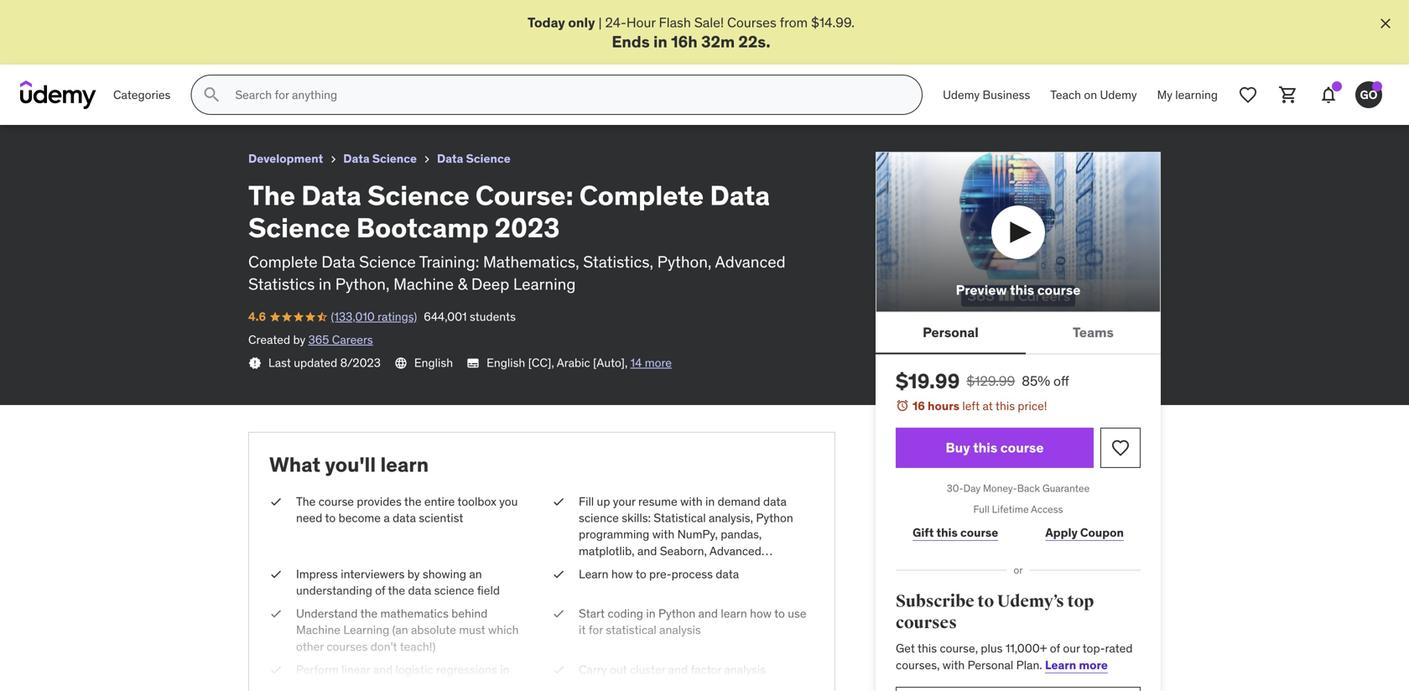 Task type: describe. For each thing, give the bounding box(es) containing it.
our
[[1063, 641, 1080, 656]]

0 vertical spatial by
[[293, 332, 306, 347]]

perform
[[296, 662, 339, 677]]

personal inside get this course, plus 11,000+ of our top-rated courses, with personal plan.
[[968, 658, 1014, 673]]

with up the statistical
[[681, 494, 703, 509]]

and up learn how to pre-process data
[[638, 544, 657, 559]]

top
[[1068, 591, 1094, 612]]

1 unread notification image
[[1332, 82, 1343, 92]]

use
[[788, 606, 807, 621]]

don't
[[371, 639, 397, 654]]

cluster
[[630, 662, 666, 677]]

1 data science from the left
[[343, 151, 417, 166]]

1 data science link from the left
[[343, 149, 417, 169]]

&
[[458, 274, 468, 294]]

submit search image
[[202, 85, 222, 105]]

30-day money-back guarantee full lifetime access
[[947, 482, 1090, 516]]

0 horizontal spatial learn
[[381, 452, 429, 477]]

udemy image
[[20, 81, 96, 109]]

science inside impress interviewers by showing an understanding of the data science field
[[434, 583, 474, 598]]

learning inside fill up your resume with in demand data science skills: statistical analysis, python programming with numpy, pandas, matplotlib, and seaborn, advanced statistical analysis, tableau, machine learning with stats models and scikit-learn, deep learning with tensorflow
[[610, 593, 652, 608]]

learning inside fill up your resume with in demand data science skills: statistical analysis, python programming with numpy, pandas, matplotlib, and seaborn, advanced statistical analysis, tableau, machine learning with stats models and scikit-learn, deep learning with tensorflow
[[579, 576, 625, 592]]

from
[[780, 14, 808, 31]]

365
[[308, 332, 329, 347]]

showing
[[423, 567, 466, 582]]

up
[[597, 494, 610, 509]]

this for buy
[[973, 439, 998, 456]]

numpy,
[[678, 527, 718, 542]]

2023
[[495, 211, 560, 244]]

english for english
[[414, 355, 453, 371]]

udemy inside 'link'
[[1100, 87, 1137, 102]]

11,000+
[[1006, 641, 1048, 656]]

you
[[499, 494, 518, 509]]

fill
[[579, 494, 594, 509]]

[auto]
[[593, 355, 625, 371]]

close image
[[1378, 15, 1395, 32]]

courses inside subscribe to udemy's top courses
[[896, 613, 957, 634]]

$129.99
[[967, 372, 1015, 390]]

xsmall image for perform linear and logistic regressions in python
[[269, 662, 283, 678]]

business
[[983, 87, 1031, 102]]

logistic
[[396, 662, 433, 677]]

advanced inside fill up your resume with in demand data science skills: statistical analysis, python programming with numpy, pandas, matplotlib, and seaborn, advanced statistical analysis, tableau, machine learning with stats models and scikit-learn, deep learning with tensorflow
[[710, 544, 762, 559]]

learn inside start coding in python and learn how to use it for statistical analysis
[[721, 606, 747, 621]]

get
[[896, 641, 915, 656]]

science up training:
[[368, 179, 470, 212]]

perform linear and logistic regressions in python
[[296, 662, 510, 691]]

statistics,
[[583, 252, 654, 272]]

top-
[[1083, 641, 1106, 656]]

flash
[[659, 14, 691, 31]]

0 vertical spatial more
[[645, 355, 672, 371]]

only
[[568, 14, 595, 31]]

learning inside the data science course: complete data science bootcamp 2023 complete data science training: mathematics, statistics, python, advanced statistics in python, machine & deep learning
[[513, 274, 576, 294]]

what you'll learn
[[269, 452, 429, 477]]

xsmall image for understand the mathematics behind machine learning (an absolute must which other courses don't teach!)
[[269, 606, 283, 622]]

it
[[579, 623, 586, 638]]

in inside fill up your resume with in demand data science skills: statistical analysis, python programming with numpy, pandas, matplotlib, and seaborn, advanced statistical analysis, tableau, machine learning with stats models and scikit-learn, deep learning with tensorflow
[[706, 494, 715, 509]]

interviewers
[[341, 567, 405, 582]]

scientist
[[419, 511, 463, 526]]

hour
[[627, 14, 656, 31]]

by inside impress interviewers by showing an understanding of the data science field
[[408, 567, 420, 582]]

hours
[[928, 399, 960, 414]]

created
[[248, 332, 290, 347]]

machine inside understand the mathematics behind machine learning (an absolute must which other courses don't teach!)
[[296, 623, 341, 638]]

guarantee
[[1043, 482, 1090, 495]]

and inside start coding in python and learn how to use it for statistical analysis
[[699, 606, 718, 621]]

buy this course
[[946, 439, 1044, 456]]

plan.
[[1017, 658, 1043, 673]]

644,001 students
[[424, 309, 516, 324]]

1 udemy from the left
[[943, 87, 980, 102]]

courses,
[[896, 658, 940, 673]]

other
[[296, 639, 324, 654]]

ends
[[612, 31, 650, 52]]

xsmall image for learn how to pre-process data
[[552, 566, 566, 583]]

go
[[1361, 87, 1378, 102]]

back
[[1018, 482, 1040, 495]]

models
[[682, 576, 720, 592]]

course for gift this course
[[961, 525, 999, 541]]

statistical inside fill up your resume with in demand data science skills: statistical analysis, python programming with numpy, pandas, matplotlib, and seaborn, advanced statistical analysis, tableau, machine learning with stats models and scikit-learn, deep learning with tensorflow
[[579, 560, 630, 575]]

xsmall image for fill up your resume with in demand data science skills: statistical analysis, python programming with numpy, pandas, matplotlib, and seaborn, advanced statistical analysis, tableau, machine learning with stats models and scikit-learn, deep learning with tensorflow
[[552, 494, 566, 510]]

learn,
[[778, 576, 807, 592]]

644,001
[[424, 309, 467, 324]]

gift this course link
[[896, 517, 1016, 550]]

on
[[1084, 87, 1098, 102]]

course language image
[[394, 357, 408, 370]]

stats
[[653, 576, 679, 592]]

advanced inside the data science course: complete data science bootcamp 2023 complete data science training: mathematics, statistics, python, advanced statistics in python, machine & deep learning
[[715, 252, 786, 272]]

subscribe to udemy's top courses
[[896, 591, 1094, 634]]

science up course:
[[466, 151, 511, 166]]

the course provides the entire toolbox you need to become a data scientist
[[296, 494, 518, 526]]

1 vertical spatial wishlist image
[[1111, 438, 1131, 458]]

deep inside the data science course: complete data science bootcamp 2023 complete data science training: mathematics, statistics, python, advanced statistics in python, machine & deep learning
[[471, 274, 510, 294]]

,
[[625, 355, 628, 371]]

personal inside button
[[923, 324, 979, 341]]

course inside the course provides the entire toolbox you need to become a data scientist
[[319, 494, 354, 509]]

courses inside understand the mathematics behind machine learning (an absolute must which other courses don't teach!)
[[327, 639, 368, 654]]

in inside the data science course: complete data science bootcamp 2023 complete data science training: mathematics, statistics, python, advanced statistics in python, machine & deep learning
[[319, 274, 332, 294]]

teams
[[1073, 324, 1114, 341]]

2 data science from the left
[[437, 151, 511, 166]]

shopping cart with 0 items image
[[1279, 85, 1299, 105]]

closed captions image
[[467, 357, 480, 370]]

demand
[[718, 494, 761, 509]]

preview this course
[[956, 281, 1081, 298]]

data inside fill up your resume with in demand data science skills: statistical analysis, python programming with numpy, pandas, matplotlib, and seaborn, advanced statistical analysis, tableau, machine learning with stats models and scikit-learn, deep learning with tensorflow
[[764, 494, 787, 509]]

and up tensorflow
[[723, 576, 742, 592]]

xsmall image for carry
[[552, 662, 566, 678]]

subscribe
[[896, 591, 975, 612]]

matplotlib,
[[579, 544, 635, 559]]

tab list containing personal
[[876, 313, 1161, 354]]

understand
[[296, 606, 358, 621]]

field
[[477, 583, 500, 598]]

this for preview
[[1010, 281, 1035, 298]]

buy
[[946, 439, 970, 456]]

the data science course: complete data science bootcamp 2023 complete data science training: mathematics, statistics, python, advanced statistics in python, machine & deep learning
[[248, 179, 786, 294]]

categories button
[[103, 75, 181, 115]]

development
[[248, 151, 323, 166]]

pre-
[[649, 567, 672, 582]]

1 vertical spatial python,
[[335, 274, 390, 294]]

(an
[[392, 623, 408, 638]]

course,
[[940, 641, 978, 656]]

gift
[[913, 525, 934, 541]]

and left factor on the bottom of the page
[[669, 662, 688, 677]]

0 vertical spatial analysis,
[[709, 511, 753, 526]]

0 vertical spatial complete
[[580, 179, 704, 212]]

tensorflow
[[680, 593, 740, 608]]

english for english [cc], arabic [auto] , 14 more
[[487, 355, 526, 371]]

impress interviewers by showing an understanding of the data science field
[[296, 567, 500, 598]]

access
[[1031, 503, 1063, 516]]

understand the mathematics behind machine learning (an absolute must which other courses don't teach!)
[[296, 606, 519, 654]]

(133,010
[[331, 309, 375, 324]]

careers
[[332, 332, 373, 347]]

get this course, plus 11,000+ of our top-rated courses, with personal plan.
[[896, 641, 1133, 673]]

become
[[339, 511, 381, 526]]

$19.99
[[896, 369, 960, 394]]

linear
[[342, 662, 370, 677]]

your
[[613, 494, 636, 509]]

must
[[459, 623, 486, 638]]



Task type: vqa. For each thing, say whether or not it's contained in the screenshot.
190
no



Task type: locate. For each thing, give the bounding box(es) containing it.
python inside start coding in python and learn how to use it for statistical analysis
[[659, 606, 696, 621]]

1 horizontal spatial deep
[[579, 593, 607, 608]]

course:
[[476, 179, 574, 212]]

with left stats
[[628, 576, 650, 592]]

learn for learn how to pre-process data
[[579, 567, 609, 582]]

1 vertical spatial by
[[408, 567, 420, 582]]

course up teams
[[1038, 281, 1081, 298]]

with inside get this course, plus 11,000+ of our top-rated courses, with personal plan.
[[943, 658, 965, 673]]

the down interviewers
[[388, 583, 405, 598]]

this right buy
[[973, 439, 998, 456]]

statistical
[[579, 560, 630, 575], [606, 623, 657, 638]]

by
[[293, 332, 306, 347], [408, 567, 420, 582]]

1 vertical spatial science
[[434, 583, 474, 598]]

process
[[672, 567, 713, 582]]

1 horizontal spatial python,
[[658, 252, 712, 272]]

this right gift
[[937, 525, 958, 541]]

more down top-
[[1079, 658, 1108, 673]]

udemy left business
[[943, 87, 980, 102]]

1 horizontal spatial learn
[[1046, 658, 1077, 673]]

0 horizontal spatial analysis
[[660, 623, 701, 638]]

this inside get this course, plus 11,000+ of our top-rated courses, with personal plan.
[[918, 641, 937, 656]]

1 horizontal spatial data science
[[437, 151, 511, 166]]

0 vertical spatial python
[[756, 511, 793, 526]]

updated
[[294, 355, 337, 371]]

1 horizontal spatial english
[[487, 355, 526, 371]]

0 vertical spatial the
[[248, 179, 295, 212]]

this inside 'button'
[[1010, 281, 1035, 298]]

learning right my
[[1176, 87, 1218, 102]]

data right a at the bottom of page
[[393, 511, 416, 526]]

Search for anything text field
[[232, 81, 902, 109]]

udemy
[[943, 87, 980, 102], [1100, 87, 1137, 102]]

in inside today only | 24-hour flash sale! courses from $14.99. ends in 16h 32m 22s .
[[654, 31, 668, 52]]

0 horizontal spatial the
[[248, 179, 295, 212]]

1 vertical spatial of
[[1050, 641, 1061, 656]]

science down bootcamp
[[359, 252, 416, 272]]

1 horizontal spatial how
[[750, 606, 772, 621]]

course down the full
[[961, 525, 999, 541]]

0 vertical spatial deep
[[471, 274, 510, 294]]

0 horizontal spatial python
[[296, 679, 333, 691]]

machine up scikit-
[[726, 560, 770, 575]]

to right need
[[325, 511, 336, 526]]

science inside fill up your resume with in demand data science skills: statistical analysis, python programming with numpy, pandas, matplotlib, and seaborn, advanced statistical analysis, tableau, machine learning with stats models and scikit-learn, deep learning with tensorflow
[[579, 511, 619, 526]]

0 vertical spatial analysis
[[660, 623, 701, 638]]

1 horizontal spatial learn
[[721, 606, 747, 621]]

to left use
[[775, 606, 785, 621]]

learn how to pre-process data
[[579, 567, 739, 582]]

apply coupon
[[1046, 525, 1124, 541]]

alarm image
[[896, 399, 910, 412]]

personal down plus
[[968, 658, 1014, 673]]

data science link
[[343, 149, 417, 169], [437, 149, 511, 169]]

tab list
[[876, 313, 1161, 354]]

science up bootcamp
[[372, 151, 417, 166]]

start coding in python and learn how to use it for statistical analysis
[[579, 606, 807, 638]]

provides
[[357, 494, 402, 509]]

apply
[[1046, 525, 1078, 541]]

xsmall image for start
[[552, 606, 566, 622]]

0 horizontal spatial complete
[[248, 252, 318, 272]]

today
[[528, 14, 565, 31]]

1 vertical spatial analysis
[[725, 662, 766, 677]]

of left our
[[1050, 641, 1061, 656]]

0 vertical spatial advanced
[[715, 252, 786, 272]]

learn down scikit-
[[721, 606, 747, 621]]

development link
[[248, 149, 323, 169]]

lifetime
[[992, 503, 1029, 516]]

0 vertical spatial learning
[[1176, 87, 1218, 102]]

2 vertical spatial machine
[[296, 623, 341, 638]]

in left demand
[[706, 494, 715, 509]]

the for course
[[296, 494, 316, 509]]

0 vertical spatial learn
[[579, 567, 609, 582]]

0 horizontal spatial deep
[[471, 274, 510, 294]]

1 vertical spatial personal
[[968, 658, 1014, 673]]

1 english from the left
[[414, 355, 453, 371]]

1 horizontal spatial analysis,
[[709, 511, 753, 526]]

notifications image
[[1319, 85, 1339, 105]]

the
[[248, 179, 295, 212], [296, 494, 316, 509]]

this right at
[[996, 399, 1015, 414]]

the inside impress interviewers by showing an understanding of the data science field
[[388, 583, 405, 598]]

behind
[[452, 606, 488, 621]]

udemy business
[[943, 87, 1031, 102]]

students
[[470, 309, 516, 324]]

0 horizontal spatial wishlist image
[[1111, 438, 1131, 458]]

off
[[1054, 372, 1070, 390]]

xsmall image left carry
[[552, 662, 566, 678]]

0 vertical spatial machine
[[394, 274, 454, 294]]

by left showing
[[408, 567, 420, 582]]

0 vertical spatial science
[[579, 511, 619, 526]]

analysis
[[660, 623, 701, 638], [725, 662, 766, 677]]

last updated 8/2023
[[269, 355, 381, 371]]

what
[[269, 452, 321, 477]]

the down development link
[[248, 179, 295, 212]]

1 vertical spatial advanced
[[710, 544, 762, 559]]

0 horizontal spatial analysis,
[[633, 560, 677, 575]]

toolbox
[[458, 494, 497, 509]]

courses up 'linear'
[[327, 639, 368, 654]]

2 udemy from the left
[[1100, 87, 1137, 102]]

1 horizontal spatial analysis
[[725, 662, 766, 677]]

training:
[[419, 252, 479, 272]]

course
[[1038, 281, 1081, 298], [1001, 439, 1044, 456], [319, 494, 354, 509], [961, 525, 999, 541]]

the inside the course provides the entire toolbox you need to become a data scientist
[[404, 494, 422, 509]]

you have alerts image
[[1373, 82, 1383, 92]]

to left pre-
[[636, 567, 647, 582]]

in down flash
[[654, 31, 668, 52]]

0 horizontal spatial machine
[[296, 623, 341, 638]]

advanced
[[715, 252, 786, 272], [710, 544, 762, 559]]

deep inside fill up your resume with in demand data science skills: statistical analysis, python programming with numpy, pandas, matplotlib, and seaborn, advanced statistical analysis, tableau, machine learning with stats models and scikit-learn, deep learning with tensorflow
[[579, 593, 607, 608]]

data right demand
[[764, 494, 787, 509]]

analysis inside start coding in python and learn how to use it for statistical analysis
[[660, 623, 701, 638]]

0 vertical spatial of
[[375, 583, 385, 598]]

how
[[612, 567, 633, 582], [750, 606, 772, 621]]

0 horizontal spatial learn
[[579, 567, 609, 582]]

by left 365
[[293, 332, 306, 347]]

2 vertical spatial learning
[[343, 623, 390, 638]]

and down models
[[699, 606, 718, 621]]

0 vertical spatial learn
[[381, 452, 429, 477]]

to left "udemy's"
[[978, 591, 994, 612]]

0 horizontal spatial by
[[293, 332, 306, 347]]

tableau,
[[679, 560, 723, 575]]

2 data science link from the left
[[437, 149, 511, 169]]

personal down the preview
[[923, 324, 979, 341]]

teach!)
[[400, 639, 436, 654]]

this for get
[[918, 641, 937, 656]]

pandas,
[[721, 527, 762, 542]]

science down up
[[579, 511, 619, 526]]

analysis right factor on the bottom of the page
[[725, 662, 766, 677]]

data
[[343, 151, 370, 166], [437, 151, 463, 166], [301, 179, 362, 212], [710, 179, 770, 212], [322, 252, 355, 272]]

0 horizontal spatial english
[[414, 355, 453, 371]]

learning inside understand the mathematics behind machine learning (an absolute must which other courses don't teach!)
[[343, 623, 390, 638]]

0 horizontal spatial how
[[612, 567, 633, 582]]

16
[[913, 399, 925, 414]]

python down perform
[[296, 679, 333, 691]]

analysis up carry out cluster and factor analysis
[[660, 623, 701, 638]]

to inside start coding in python and learn how to use it for statistical analysis
[[775, 606, 785, 621]]

0 horizontal spatial science
[[434, 583, 474, 598]]

in inside start coding in python and learn how to use it for statistical analysis
[[646, 606, 656, 621]]

$19.99 $129.99 85% off
[[896, 369, 1070, 394]]

seaborn,
[[660, 544, 707, 559]]

0 vertical spatial courses
[[896, 613, 957, 634]]

1 horizontal spatial complete
[[580, 179, 704, 212]]

0 horizontal spatial more
[[645, 355, 672, 371]]

1 vertical spatial learn
[[1046, 658, 1077, 673]]

data inside the course provides the entire toolbox you need to become a data scientist
[[393, 511, 416, 526]]

learn for learn more
[[1046, 658, 1077, 673]]

1 horizontal spatial of
[[1050, 641, 1061, 656]]

1 horizontal spatial data science link
[[437, 149, 511, 169]]

learning
[[1176, 87, 1218, 102], [610, 593, 652, 608]]

0 horizontal spatial learning
[[610, 593, 652, 608]]

course for preview this course
[[1038, 281, 1081, 298]]

[cc], arabic
[[528, 355, 590, 371]]

statistical
[[654, 511, 706, 526]]

machine up "other"
[[296, 623, 341, 638]]

udemy's
[[998, 591, 1065, 612]]

data science link up bootcamp
[[343, 149, 417, 169]]

complete up statistics,
[[580, 179, 704, 212]]

1 horizontal spatial the
[[296, 494, 316, 509]]

the up need
[[296, 494, 316, 509]]

skills:
[[622, 511, 651, 526]]

this inside button
[[973, 439, 998, 456]]

python up the pandas,
[[756, 511, 793, 526]]

2 horizontal spatial python
[[756, 511, 793, 526]]

0 vertical spatial statistical
[[579, 560, 630, 575]]

xsmall image for the course provides the entire toolbox you need to become a data scientist
[[269, 494, 283, 510]]

1 horizontal spatial more
[[1079, 658, 1108, 673]]

teach on udemy
[[1051, 87, 1137, 102]]

the left entire at the bottom
[[404, 494, 422, 509]]

deep right &
[[471, 274, 510, 294]]

the inside the data science course: complete data science bootcamp 2023 complete data science training: mathematics, statistics, python, advanced statistics in python, machine & deep learning
[[248, 179, 295, 212]]

2 vertical spatial python
[[296, 679, 333, 691]]

bootcamp
[[356, 211, 489, 244]]

1 vertical spatial the
[[296, 494, 316, 509]]

of down interviewers
[[375, 583, 385, 598]]

buy this course button
[[896, 428, 1094, 468]]

1 horizontal spatial courses
[[896, 613, 957, 634]]

of inside get this course, plus 11,000+ of our top-rated courses, with personal plan.
[[1050, 641, 1061, 656]]

courses down the subscribe
[[896, 613, 957, 634]]

the
[[404, 494, 422, 509], [388, 583, 405, 598], [360, 606, 378, 621]]

1 horizontal spatial science
[[579, 511, 619, 526]]

the inside the course provides the entire toolbox you need to become a data scientist
[[296, 494, 316, 509]]

deep
[[471, 274, 510, 294], [579, 593, 607, 608]]

python, up (133,010 at the left top of page
[[335, 274, 390, 294]]

udemy business link
[[933, 75, 1041, 115]]

in
[[654, 31, 668, 52], [319, 274, 332, 294], [706, 494, 715, 509], [646, 606, 656, 621], [500, 662, 510, 677]]

learn down matplotlib,
[[579, 567, 609, 582]]

price!
[[1018, 399, 1048, 414]]

course inside "preview this course" 'button'
[[1038, 281, 1081, 298]]

course up the back
[[1001, 439, 1044, 456]]

0 vertical spatial personal
[[923, 324, 979, 341]]

more
[[645, 355, 672, 371], [1079, 658, 1108, 673]]

in right coding
[[646, 606, 656, 621]]

impress
[[296, 567, 338, 582]]

this for gift
[[937, 525, 958, 541]]

the inside understand the mathematics behind machine learning (an absolute must which other courses don't teach!)
[[360, 606, 378, 621]]

deep up the for
[[579, 593, 607, 608]]

day
[[964, 482, 981, 495]]

english right course language icon
[[414, 355, 453, 371]]

0 vertical spatial learning
[[513, 274, 576, 294]]

0 vertical spatial python,
[[658, 252, 712, 272]]

85%
[[1022, 372, 1051, 390]]

learning down learn how to pre-process data
[[610, 593, 652, 608]]

start
[[579, 606, 605, 621]]

0 horizontal spatial python,
[[335, 274, 390, 294]]

1 vertical spatial python
[[659, 606, 696, 621]]

and inside perform linear and logistic regressions in python
[[373, 662, 393, 677]]

full
[[974, 503, 990, 516]]

with down stats
[[655, 593, 677, 608]]

14 more button
[[631, 355, 672, 372]]

to inside subscribe to udemy's top courses
[[978, 591, 994, 612]]

machine inside the data science course: complete data science bootcamp 2023 complete data science training: mathematics, statistics, python, advanced statistics in python, machine & deep learning
[[394, 274, 454, 294]]

1 vertical spatial the
[[388, 583, 405, 598]]

coupon
[[1081, 525, 1124, 541]]

8/2023
[[340, 355, 381, 371]]

1 vertical spatial analysis,
[[633, 560, 677, 575]]

complete up statistics
[[248, 252, 318, 272]]

in inside perform linear and logistic regressions in python
[[500, 662, 510, 677]]

in up (133,010 at the left top of page
[[319, 274, 332, 294]]

1 vertical spatial learning
[[610, 593, 652, 608]]

learn
[[381, 452, 429, 477], [721, 606, 747, 621]]

xsmall image
[[327, 153, 340, 166], [420, 153, 434, 166], [269, 494, 283, 510], [552, 494, 566, 510], [552, 566, 566, 583], [269, 606, 283, 622], [269, 662, 283, 678]]

xsmall image for impress
[[269, 566, 283, 583]]

1 vertical spatial statistical
[[606, 623, 657, 638]]

365 careers link
[[308, 332, 373, 347]]

1 vertical spatial courses
[[327, 639, 368, 654]]

analysis, down demand
[[709, 511, 753, 526]]

1 vertical spatial how
[[750, 606, 772, 621]]

2 vertical spatial the
[[360, 606, 378, 621]]

and down don't
[[373, 662, 393, 677]]

1 horizontal spatial by
[[408, 567, 420, 582]]

at
[[983, 399, 993, 414]]

this up the "courses,"
[[918, 641, 937, 656]]

(133,010 ratings)
[[331, 309, 417, 324]]

0 horizontal spatial data science link
[[343, 149, 417, 169]]

how down scikit-
[[750, 606, 772, 621]]

xsmall image for last
[[248, 357, 262, 370]]

the up don't
[[360, 606, 378, 621]]

analysis, up stats
[[633, 560, 677, 575]]

learning up don't
[[343, 623, 390, 638]]

how inside start coding in python and learn how to use it for statistical analysis
[[750, 606, 772, 621]]

data inside impress interviewers by showing an understanding of the data science field
[[408, 583, 432, 598]]

1 vertical spatial learning
[[579, 576, 625, 592]]

1 vertical spatial deep
[[579, 593, 607, 608]]

statistical down matplotlib,
[[579, 560, 630, 575]]

with down the statistical
[[653, 527, 675, 542]]

1 vertical spatial complete
[[248, 252, 318, 272]]

rated
[[1106, 641, 1133, 656]]

english right closed captions icon
[[487, 355, 526, 371]]

more right 14
[[645, 355, 672, 371]]

teach on udemy link
[[1041, 75, 1147, 115]]

0 horizontal spatial courses
[[327, 639, 368, 654]]

money-
[[983, 482, 1018, 495]]

created by 365 careers
[[248, 332, 373, 347]]

1 horizontal spatial wishlist image
[[1238, 85, 1259, 105]]

1 horizontal spatial python
[[659, 606, 696, 621]]

the for data
[[248, 179, 295, 212]]

data science up course:
[[437, 151, 511, 166]]

learning inside "my learning" "link"
[[1176, 87, 1218, 102]]

2 english from the left
[[487, 355, 526, 371]]

of inside impress interviewers by showing an understanding of the data science field
[[375, 583, 385, 598]]

xsmall image left last
[[248, 357, 262, 370]]

.
[[766, 31, 771, 52]]

learning down mathematics,
[[513, 274, 576, 294]]

2 horizontal spatial learning
[[579, 576, 625, 592]]

0 horizontal spatial of
[[375, 583, 385, 598]]

science down showing
[[434, 583, 474, 598]]

1 vertical spatial more
[[1079, 658, 1108, 673]]

how down matplotlib,
[[612, 567, 633, 582]]

learning up start
[[579, 576, 625, 592]]

xsmall image left start
[[552, 606, 566, 622]]

0 vertical spatial wishlist image
[[1238, 85, 1259, 105]]

complete
[[580, 179, 704, 212], [248, 252, 318, 272]]

in right "regressions"
[[500, 662, 510, 677]]

udemy right on
[[1100, 87, 1137, 102]]

statistical down coding
[[606, 623, 657, 638]]

this right the preview
[[1010, 281, 1035, 298]]

|
[[599, 14, 602, 31]]

0 vertical spatial the
[[404, 494, 422, 509]]

xsmall image left impress
[[269, 566, 283, 583]]

python, right statistics,
[[658, 252, 712, 272]]

to inside the course provides the entire toolbox you need to become a data scientist
[[325, 511, 336, 526]]

to
[[325, 511, 336, 526], [636, 567, 647, 582], [978, 591, 994, 612], [775, 606, 785, 621]]

xsmall image
[[248, 357, 262, 370], [269, 566, 283, 583], [552, 606, 566, 622], [552, 662, 566, 678]]

data up tensorflow
[[716, 567, 739, 582]]

carry out cluster and factor analysis
[[579, 662, 766, 677]]

1 horizontal spatial udemy
[[1100, 87, 1137, 102]]

$14.99.
[[811, 14, 855, 31]]

learn up the provides
[[381, 452, 429, 477]]

python down stats
[[659, 606, 696, 621]]

machine inside fill up your resume with in demand data science skills: statistical analysis, python programming with numpy, pandas, matplotlib, and seaborn, advanced statistical analysis, tableau, machine learning with stats models and scikit-learn, deep learning with tensorflow
[[726, 560, 770, 575]]

python inside perform linear and logistic regressions in python
[[296, 679, 333, 691]]

course up become
[[319, 494, 354, 509]]

data up mathematics
[[408, 583, 432, 598]]

0 horizontal spatial udemy
[[943, 87, 980, 102]]

1 horizontal spatial learning
[[513, 274, 576, 294]]

which
[[488, 623, 519, 638]]

wishlist image
[[1238, 85, 1259, 105], [1111, 438, 1131, 458]]

1 vertical spatial learn
[[721, 606, 747, 621]]

2 horizontal spatial machine
[[726, 560, 770, 575]]

1 horizontal spatial machine
[[394, 274, 454, 294]]

0 vertical spatial how
[[612, 567, 633, 582]]

entire
[[424, 494, 455, 509]]

0 horizontal spatial data science
[[343, 151, 417, 166]]

science up statistics
[[248, 211, 350, 244]]

machine down training:
[[394, 274, 454, 294]]

1 vertical spatial machine
[[726, 560, 770, 575]]

course inside gift this course "link"
[[961, 525, 999, 541]]

python inside fill up your resume with in demand data science skills: statistical analysis, python programming with numpy, pandas, matplotlib, and seaborn, advanced statistical analysis, tableau, machine learning with stats models and scikit-learn, deep learning with tensorflow
[[756, 511, 793, 526]]

course for buy this course
[[1001, 439, 1044, 456]]

last
[[269, 355, 291, 371]]

1 horizontal spatial learning
[[1176, 87, 1218, 102]]

data science up bootcamp
[[343, 151, 417, 166]]

0 horizontal spatial learning
[[343, 623, 390, 638]]

statistical inside start coding in python and learn how to use it for statistical analysis
[[606, 623, 657, 638]]

data science link up course:
[[437, 149, 511, 169]]

this inside "link"
[[937, 525, 958, 541]]

with
[[681, 494, 703, 509], [653, 527, 675, 542], [628, 576, 650, 592], [655, 593, 677, 608], [943, 658, 965, 673]]

with down course,
[[943, 658, 965, 673]]

course inside buy this course button
[[1001, 439, 1044, 456]]

learn down our
[[1046, 658, 1077, 673]]



